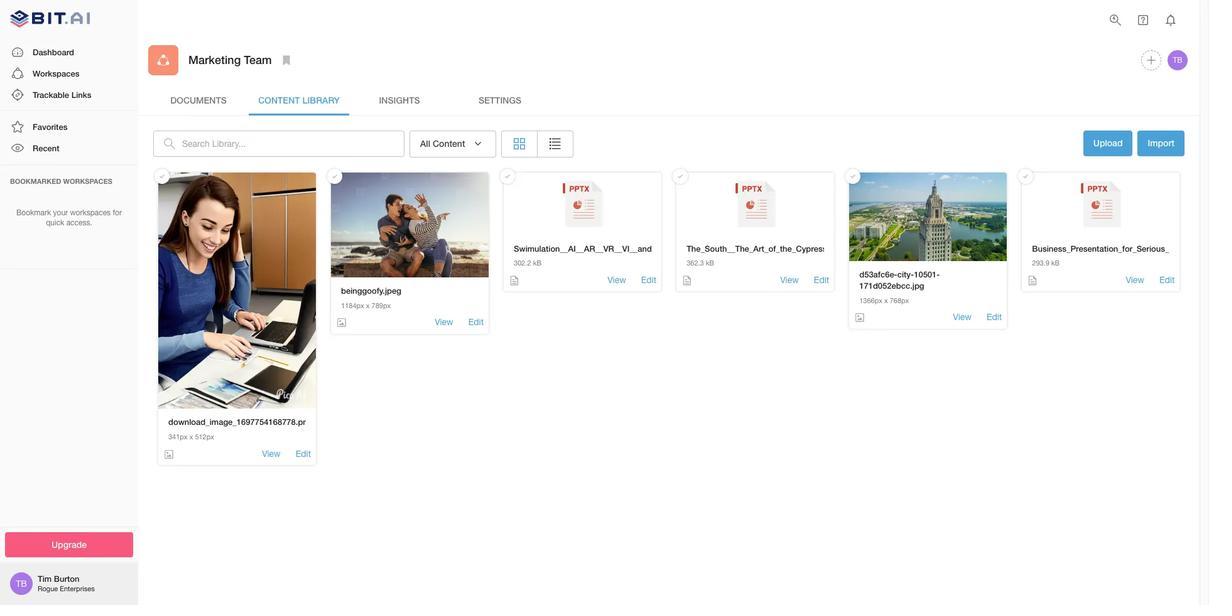 Task type: vqa. For each thing, say whether or not it's contained in the screenshot.


Task type: locate. For each thing, give the bounding box(es) containing it.
kb right 293.9
[[1051, 260, 1060, 267]]

edit link for d53afc6e-city-10501- 171d052ebcc.jpg
[[987, 312, 1002, 324]]

x
[[884, 297, 888, 304], [366, 302, 370, 310], [189, 434, 193, 441]]

edit link for swimulation__ai__ar__vr__vi__and_haptic_feedback.pptx
[[641, 274, 656, 287]]

workspaces
[[70, 208, 111, 217]]

0 vertical spatial content
[[258, 95, 300, 105]]

download_image_1697754168778.png image
[[158, 172, 316, 409]]

1 horizontal spatial x
[[366, 302, 370, 310]]

recent button
[[0, 138, 138, 159]]

Search Library... search field
[[182, 131, 405, 157]]

swimulation__ai__ar__vr__vi__and_haptic_feedback.pptx 302.2 kb
[[514, 243, 741, 267]]

trackable links
[[33, 90, 91, 100]]

kb inside business_presentation_for_serious_business.p 293.9 kb
[[1051, 260, 1060, 267]]

group
[[501, 131, 573, 157]]

access.
[[66, 219, 92, 228]]

trackable links button
[[0, 84, 138, 106]]

1 horizontal spatial content
[[433, 138, 465, 149]]

upgrade button
[[5, 532, 133, 558]]

kb inside the_south__the_art_of_the_cypress.pptx 362.3 kb
[[706, 260, 714, 267]]

768px
[[890, 297, 909, 304]]

view link for beinggoofy.jpeg
[[435, 317, 453, 329]]

1 horizontal spatial kb
[[706, 260, 714, 267]]

kb right 362.3 on the top of page
[[706, 260, 714, 267]]

swimulation__ai__ar__vr__vi__and_haptic_feedback.pptx
[[514, 243, 741, 253]]

x left the 789px
[[366, 302, 370, 310]]

all
[[420, 138, 430, 149]]

team
[[244, 53, 272, 67]]

beinggoofy.jpeg
[[341, 286, 401, 296]]

content inside button
[[433, 138, 465, 149]]

content down bookmark icon
[[258, 95, 300, 105]]

tb
[[1173, 56, 1182, 65], [16, 579, 27, 589]]

the_south__the_art_of_the_cypress.pptx 362.3 kb
[[687, 243, 846, 267]]

edit for beinggoofy.jpeg
[[468, 317, 484, 327]]

recent
[[33, 143, 59, 153]]

city-
[[897, 269, 914, 279]]

2 kb from the left
[[706, 260, 714, 267]]

upload button
[[1083, 131, 1133, 157], [1083, 131, 1133, 156]]

insights link
[[349, 85, 450, 116]]

for
[[113, 208, 122, 217]]

1 vertical spatial content
[[433, 138, 465, 149]]

0 horizontal spatial tb
[[16, 579, 27, 589]]

0 vertical spatial tb
[[1173, 56, 1182, 65]]

3 kb from the left
[[1051, 260, 1060, 267]]

x for beinggoofy.jpeg
[[366, 302, 370, 310]]

tab list containing documents
[[148, 85, 1190, 116]]

content
[[258, 95, 300, 105], [433, 138, 465, 149]]

all content button
[[410, 131, 496, 157]]

edit link for download_image_1697754168778.png
[[296, 448, 311, 461]]

edit for d53afc6e-city-10501- 171d052ebcc.jpg
[[987, 312, 1002, 322]]

view link
[[608, 274, 626, 287], [780, 274, 799, 287], [1126, 274, 1144, 287], [953, 312, 972, 324], [435, 317, 453, 329], [262, 448, 281, 461]]

1 horizontal spatial tb
[[1173, 56, 1182, 65]]

content library
[[258, 95, 340, 105]]

view for d53afc6e-city-10501- 171d052ebcc.jpg
[[953, 312, 972, 322]]

x left 512px
[[189, 434, 193, 441]]

x left 768px
[[884, 297, 888, 304]]

tb inside button
[[1173, 56, 1182, 65]]

kb inside 'swimulation__ai__ar__vr__vi__and_haptic_feedback.pptx 302.2 kb'
[[533, 260, 541, 267]]

all content
[[420, 138, 465, 149]]

view for download_image_1697754168778.png
[[262, 449, 281, 459]]

dashboard button
[[0, 41, 138, 63]]

1 kb from the left
[[533, 260, 541, 267]]

0 horizontal spatial content
[[258, 95, 300, 105]]

view
[[608, 275, 626, 285], [780, 275, 799, 285], [1126, 275, 1144, 285], [953, 312, 972, 322], [435, 317, 453, 327], [262, 449, 281, 459]]

x inside the "d53afc6e-city-10501- 171d052ebcc.jpg 1366px x 768px"
[[884, 297, 888, 304]]

2 horizontal spatial kb
[[1051, 260, 1060, 267]]

view for the_south__the_art_of_the_cypress.pptx
[[780, 275, 799, 285]]

bookmark your workspaces for quick access.
[[16, 208, 122, 228]]

302.2
[[514, 260, 531, 267]]

burton
[[54, 574, 79, 584]]

view for business_presentation_for_serious_business.p
[[1126, 275, 1144, 285]]

insights
[[379, 95, 420, 105]]

view for beinggoofy.jpeg
[[435, 317, 453, 327]]

kb for business_presentation_for_serious_business.p
[[1051, 260, 1060, 267]]

x inside download_image_1697754168778.png 341px x 512px
[[189, 434, 193, 441]]

tim burton rogue enterprises
[[38, 574, 95, 593]]

workspaces button
[[0, 63, 138, 84]]

bookmark image
[[279, 53, 294, 68]]

1184px
[[341, 302, 364, 310]]

download_image_1697754168778.png
[[168, 417, 313, 427]]

x inside beinggoofy.jpeg 1184px x 789px
[[366, 302, 370, 310]]

tab list
[[148, 85, 1190, 116]]

kb
[[533, 260, 541, 267], [706, 260, 714, 267], [1051, 260, 1060, 267]]

view for swimulation__ai__ar__vr__vi__and_haptic_feedback.pptx
[[608, 275, 626, 285]]

edit link
[[641, 274, 656, 287], [814, 274, 829, 287], [1159, 274, 1175, 287], [987, 312, 1002, 324], [468, 317, 484, 329], [296, 448, 311, 461]]

kb for swimulation__ai__ar__vr__vi__and_haptic_feedback.pptx
[[533, 260, 541, 267]]

settings
[[479, 95, 521, 105]]

0 horizontal spatial kb
[[533, 260, 541, 267]]

import button
[[1138, 131, 1185, 156]]

2 horizontal spatial x
[[884, 297, 888, 304]]

content right all
[[433, 138, 465, 149]]

0 horizontal spatial x
[[189, 434, 193, 441]]

362.3
[[687, 260, 704, 267]]

kb right the 302.2
[[533, 260, 541, 267]]

quick
[[46, 219, 64, 228]]

341px
[[168, 434, 188, 441]]

d53afc6e-
[[859, 269, 897, 279]]

edit
[[641, 275, 656, 285], [814, 275, 829, 285], [1159, 275, 1175, 285], [987, 312, 1002, 322], [468, 317, 484, 327], [296, 449, 311, 459]]

trackable
[[33, 90, 69, 100]]

view link for swimulation__ai__ar__vr__vi__and_haptic_feedback.pptx
[[608, 274, 626, 287]]

edit for download_image_1697754168778.png
[[296, 449, 311, 459]]

marketing
[[188, 53, 241, 67]]

the_south__the_art_of_the_cypress.pptx
[[687, 243, 846, 253]]



Task type: describe. For each thing, give the bounding box(es) containing it.
171d052ebcc.jpg
[[859, 281, 924, 291]]

business_presentation_for_serious_business.p 293.9 kb
[[1032, 243, 1209, 267]]

documents
[[170, 95, 227, 105]]

view link for download_image_1697754168778.png
[[262, 448, 281, 461]]

documents link
[[148, 85, 249, 116]]

beinggoofy.jpeg 1184px x 789px
[[341, 286, 401, 310]]

view link for d53afc6e-city-10501- 171d052ebcc.jpg
[[953, 312, 972, 324]]

1366px
[[859, 297, 882, 304]]

tim
[[38, 574, 52, 584]]

content inside 'link'
[[258, 95, 300, 105]]

workspaces
[[33, 68, 79, 78]]

512px
[[195, 434, 214, 441]]

upgrade
[[51, 539, 87, 550]]

bookmark
[[16, 208, 51, 217]]

marketing team
[[188, 53, 272, 67]]

settings link
[[450, 85, 550, 116]]

dashboard
[[33, 47, 74, 57]]

edit for business_presentation_for_serious_business.p
[[1159, 275, 1175, 285]]

789px
[[372, 302, 391, 310]]

workspaces
[[63, 177, 112, 185]]

kb for the_south__the_art_of_the_cypress.pptx
[[706, 260, 714, 267]]

favorites
[[33, 122, 67, 132]]

enterprises
[[60, 586, 95, 593]]

view link for business_presentation_for_serious_business.p
[[1126, 274, 1144, 287]]

view link for the_south__the_art_of_the_cypress.pptx
[[780, 274, 799, 287]]

business_presentation_for_serious_business.p
[[1032, 243, 1209, 253]]

edit for the_south__the_art_of_the_cypress.pptx
[[814, 275, 829, 285]]

library
[[302, 95, 340, 105]]

x for download_image_1697754168778.png
[[189, 434, 193, 441]]

download_image_1697754168778.png 341px x 512px
[[168, 417, 313, 441]]

upload
[[1093, 138, 1123, 148]]

bookmarked
[[10, 177, 61, 185]]

edit for swimulation__ai__ar__vr__vi__and_haptic_feedback.pptx
[[641, 275, 656, 285]]

beinggoofy.jpeg image
[[331, 172, 489, 278]]

rogue
[[38, 586, 58, 593]]

bookmarked workspaces
[[10, 177, 112, 185]]

edit link for beinggoofy.jpeg
[[468, 317, 484, 329]]

edit link for the_south__the_art_of_the_cypress.pptx
[[814, 274, 829, 287]]

links
[[71, 90, 91, 100]]

tb button
[[1166, 48, 1190, 72]]

your
[[53, 208, 68, 217]]

import
[[1148, 138, 1175, 148]]

10501-
[[914, 269, 940, 279]]

d53afc6e-city-10501- 171d052ebcc.jpg 1366px x 768px
[[859, 269, 940, 304]]

d53afc6e city 10501 171d052ebcc.jpg image
[[849, 172, 1007, 261]]

1 vertical spatial tb
[[16, 579, 27, 589]]

293.9
[[1032, 260, 1049, 267]]

edit link for business_presentation_for_serious_business.p
[[1159, 274, 1175, 287]]

favorites button
[[0, 116, 138, 138]]

content library link
[[249, 85, 349, 116]]



